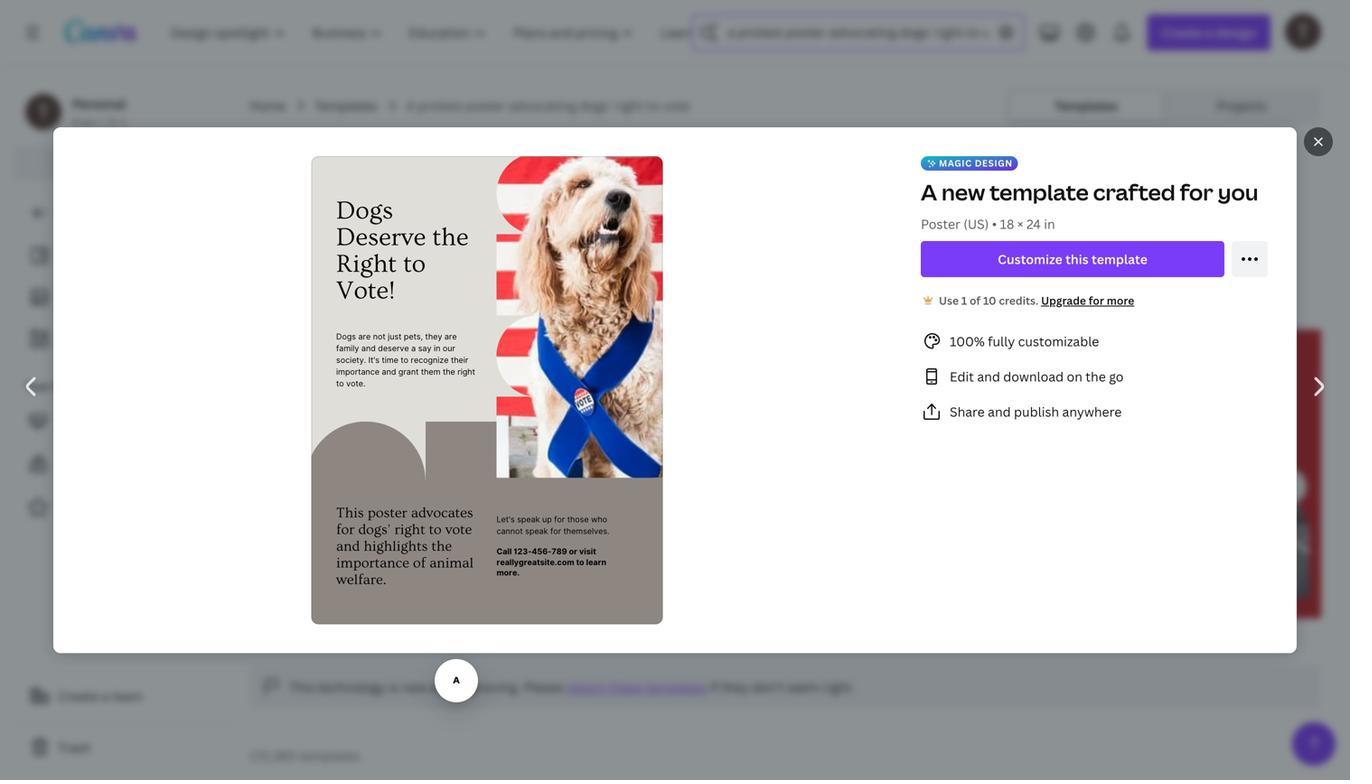 Task type: locate. For each thing, give the bounding box(es) containing it.
1 horizontal spatial poster • 42 × 59.4 cm group
[[1121, 330, 1326, 644]]

in right 24
[[1044, 215, 1055, 233]]

1 vertical spatial they
[[721, 679, 749, 696]]

1 horizontal spatial a
[[411, 343, 416, 353]]

our
[[443, 343, 455, 353]]

on down the customizable
[[1067, 368, 1083, 385]]

deserve inside the dogs deserve the right to vote!
[[335, 347, 431, 381]]

deserve inside 'dogs deserve a voice in democracy. rally at city hall on august 15th at 2 pm.'
[[534, 429, 553, 435]]

protest up category button
[[403, 185, 454, 205]]

on
[[1067, 368, 1083, 385], [560, 435, 566, 441], [315, 586, 321, 594]]

all filters button
[[249, 229, 356, 265]]

are up our
[[445, 332, 457, 341]]

democracy
[[560, 361, 588, 368]]

1 vertical spatial dogs'
[[358, 522, 391, 538]]

in right voice
[[573, 429, 577, 435]]

heard!
[[532, 394, 595, 427]]

in left our
[[434, 343, 441, 353]]

1 horizontal spatial on
[[560, 435, 566, 441]]

customize
[[998, 251, 1063, 268]]

0 vertical spatial 1
[[120, 115, 126, 130]]

right
[[615, 97, 644, 114], [458, 367, 475, 377], [318, 370, 384, 403], [395, 522, 425, 538]]

a up browse
[[249, 137, 271, 177]]

1 horizontal spatial in
[[573, 429, 577, 435]]

vote!
[[270, 392, 332, 426]]

dogs up vote! at bottom left
[[270, 347, 329, 381]]

in inside the a new template crafted for you poster (us) • 18 × 24 in
[[1044, 215, 1055, 233]]

1 importance from the top
[[336, 367, 380, 377]]

0 horizontal spatial ×
[[406, 627, 412, 644]]

magic design
[[249, 286, 354, 308]]

1 horizontal spatial protest
[[403, 185, 454, 205]]

poster left (us)
[[921, 215, 961, 233]]

poster left (a3
[[249, 627, 289, 644]]

this inside the this poster advocates for dogs' right to vote and highlights the importance of animal welfare.
[[336, 505, 364, 522]]

0 horizontal spatial to
[[671, 185, 687, 205]]

speak
[[517, 515, 540, 525], [525, 527, 548, 536]]

2 horizontal spatial •
[[992, 215, 997, 233]]

deserve down just at the top left of the page
[[378, 343, 409, 353]]

0 horizontal spatial of
[[413, 555, 426, 572]]

•
[[99, 115, 103, 130], [992, 215, 997, 233], [371, 627, 376, 644]]

just
[[388, 332, 402, 341]]

and
[[362, 343, 376, 353], [382, 367, 396, 377], [977, 368, 1000, 385], [988, 403, 1011, 421], [336, 539, 360, 555], [430, 679, 453, 696]]

advocating
[[495, 137, 660, 177], [507, 185, 586, 205]]

vote for this poster advocates for dogs' right to vote and highlights the importance of animal welfare.
[[445, 522, 472, 538]]

protest up high
[[277, 137, 387, 177]]

172,365 templates
[[249, 748, 360, 765]]

dogs'
[[666, 137, 743, 177], [589, 185, 628, 205]]

for left you
[[1180, 177, 1214, 207]]

right inside the dogs deserve the right to vote!
[[318, 370, 384, 403]]

new down magic
[[942, 177, 985, 207]]

15th
[[586, 435, 596, 441]]

a left voice
[[554, 429, 557, 435]]

magic
[[939, 157, 972, 169]]

credits.
[[999, 293, 1039, 308]]

42
[[415, 627, 430, 644]]

poster up media button
[[458, 185, 503, 205]]

×
[[1018, 215, 1024, 233], [406, 627, 412, 644]]

2 horizontal spatial in
[[1044, 215, 1055, 233]]

a left team
[[101, 688, 109, 705]]

right down their
[[458, 367, 475, 377]]

1 vertical spatial on
[[560, 435, 566, 441]]

the left go
[[1086, 368, 1106, 385]]

deserve right rally
[[534, 429, 553, 435]]

2 importance from the top
[[336, 555, 409, 572]]

design
[[975, 157, 1013, 169]]

dogs deserve the right to vote!
[[336, 197, 469, 305]]

template inside button
[[1092, 251, 1148, 268]]

vote
[[663, 97, 690, 114], [445, 522, 472, 538]]

None search field
[[692, 14, 1024, 51]]

a
[[406, 97, 415, 114], [249, 137, 271, 177], [921, 177, 937, 207], [390, 185, 400, 205]]

1 horizontal spatial ×
[[1018, 215, 1024, 233]]

the left vote.
[[270, 370, 313, 403]]

0 horizontal spatial new
[[402, 679, 427, 696]]

projects
[[1217, 97, 1267, 114]]

0 vertical spatial a
[[411, 343, 416, 353]]

to up the a protest poster advocating dogs' right to vote templates browse high quality a protest poster advocating dogs' right to vote templates for your next design
[[647, 97, 660, 114]]

templates
[[315, 97, 378, 114], [1055, 97, 1118, 114]]

protest
[[418, 97, 463, 114]]

1 right use
[[962, 293, 967, 308]]

vote
[[868, 137, 935, 177], [691, 185, 723, 205]]

to down "or"
[[576, 558, 584, 567]]

importance
[[336, 367, 380, 377], [336, 555, 409, 572]]

a for new
[[921, 177, 937, 207]]

2 vertical spatial a
[[101, 688, 109, 705]]

at left city
[[533, 435, 538, 441]]

this up highlights
[[336, 505, 364, 522]]

1 vertical spatial 1
[[962, 293, 967, 308]]

(us)
[[964, 215, 989, 233]]

templates left your
[[727, 185, 797, 205]]

1 vertical spatial right
[[631, 185, 667, 205]]

time
[[382, 355, 399, 365]]

advocating up media
[[507, 185, 586, 205]]

in inside 'dogs deserve a voice in democracy. rally at city hall on august 15th at 2 pm.'
[[573, 429, 577, 435]]

right
[[749, 137, 823, 177], [631, 185, 667, 205], [336, 250, 397, 279]]

a inside button
[[101, 688, 109, 705]]

reallygreatsite.com
[[497, 558, 574, 567]]

customizable
[[1018, 333, 1099, 350]]

1 vertical spatial vote
[[691, 185, 723, 205]]

to
[[647, 97, 660, 114], [403, 250, 426, 279], [401, 355, 409, 365], [389, 370, 419, 403], [336, 379, 344, 389], [429, 522, 442, 538], [576, 558, 584, 567]]

right up highlights
[[395, 522, 425, 538]]

1 vertical spatial this
[[289, 679, 314, 696]]

the inside dogs are not just pets, they are family and deserve a say in our society. it's time to recognize their importance and grant them the right to vote.
[[443, 367, 455, 377]]

1 vertical spatial speak
[[525, 527, 548, 536]]

let
[[489, 369, 522, 402]]

the inside let the bark be heard!
[[528, 369, 558, 402]]

• left 29.7
[[371, 627, 376, 644]]

0 horizontal spatial template
[[990, 177, 1089, 207]]

0 horizontal spatial poster
[[368, 505, 408, 522]]

anywhere
[[1062, 403, 1122, 421]]

0 vertical spatial this
[[336, 505, 364, 522]]

2 vertical spatial right
[[336, 250, 397, 279]]

0 vertical spatial •
[[99, 115, 103, 130]]

dogs left democracy
[[539, 361, 551, 368]]

at inside poster (a3 portrait) • 29.7 × 42 cm group
[[287, 586, 292, 594]]

they up the say
[[425, 332, 442, 341]]

dogs up family
[[336, 332, 356, 341]]

create a team
[[58, 688, 143, 705]]

0 vertical spatial right
[[749, 137, 823, 177]]

dogs inside dogs are not just pets, they are family and deserve a say in our society. it's time to recognize their importance and grant them the right to vote.
[[336, 332, 356, 341]]

dogs inside the dogs deserve the right to vote!
[[270, 347, 329, 381]]

2 horizontal spatial a
[[554, 429, 557, 435]]

0 horizontal spatial right
[[336, 250, 397, 279]]

0 horizontal spatial this
[[289, 679, 314, 696]]

to left vote.
[[336, 379, 344, 389]]

1 are from the left
[[358, 332, 371, 341]]

1 horizontal spatial vote
[[663, 97, 690, 114]]

• left 18
[[992, 215, 997, 233]]

template up 24
[[990, 177, 1089, 207]]

to up beta
[[403, 250, 426, 279]]

dogs left city
[[520, 429, 532, 435]]

0 vertical spatial in
[[1044, 215, 1055, 233]]

1 vertical spatial vote
[[445, 522, 472, 538]]

animal
[[430, 555, 474, 572]]

dogs for dogs deserve a voice in democracy. rally at city hall on august 15th at 2 pm.
[[520, 429, 532, 435]]

the inside the this poster advocates for dogs' right to vote and highlights the importance of animal welfare.
[[432, 539, 452, 555]]

a right next at the top right
[[921, 177, 937, 207]]

deserve inside dogs are not just pets, they are family and deserve a say in our society. it's time to recognize their importance and grant them the right to vote.
[[378, 343, 409, 353]]

right inside dogs deserve the right to vote!
[[336, 250, 397, 279]]

0 vertical spatial vote
[[663, 97, 690, 114]]

all filters
[[286, 238, 344, 255]]

2 horizontal spatial on
[[1067, 368, 1083, 385]]

2 templates from the left
[[1055, 97, 1118, 114]]

share and publish anywhere
[[950, 403, 1122, 421]]

in inside dogs are not just pets, they are family and deserve a say in our society. it's time to recognize their importance and grant them the right to vote.
[[434, 343, 441, 353]]

on inside list
[[1067, 368, 1083, 385]]

for left your
[[800, 185, 821, 205]]

this left technology
[[289, 679, 314, 696]]

0 vertical spatial advocating
[[495, 137, 660, 177]]

bark
[[564, 369, 608, 402]]

1 vertical spatial new
[[402, 679, 427, 696]]

trash
[[58, 740, 91, 757]]

and left improving.
[[430, 679, 453, 696]]

advocating
[[509, 97, 577, 114]]

on right hall
[[560, 435, 566, 441]]

× left 24
[[1018, 215, 1024, 233]]

1 vertical spatial a
[[554, 429, 557, 435]]

poster • 42 × 59.4 cm group
[[461, 330, 666, 644], [1121, 330, 1326, 644]]

0 vertical spatial of
[[970, 293, 981, 308]]

speak down up on the bottom of the page
[[525, 527, 548, 536]]

template for new
[[990, 177, 1089, 207]]

upgrade for more button
[[1041, 293, 1135, 308]]

0 vertical spatial dogs'
[[666, 137, 743, 177]]

0 horizontal spatial protest
[[277, 137, 387, 177]]

1 horizontal spatial template
[[1092, 251, 1148, 268]]

1 down personal
[[120, 115, 126, 130]]

this technology is new and improving. please report these templates if they don't seem right.
[[289, 679, 855, 696]]

dogs
[[336, 197, 393, 225], [336, 332, 356, 341], [270, 347, 329, 381], [539, 361, 551, 368], [520, 429, 532, 435]]

0 horizontal spatial dogs'
[[589, 185, 628, 205]]

they right if
[[721, 679, 749, 696]]

1 horizontal spatial new
[[942, 177, 985, 207]]

poster inside the a new template crafted for you poster (us) • 18 × 24 in
[[921, 215, 961, 233]]

0 horizontal spatial vote
[[691, 185, 723, 205]]

and up it's
[[362, 343, 376, 353]]

1 horizontal spatial •
[[371, 627, 376, 644]]

saturday.
[[322, 586, 346, 594]]

1 vertical spatial ×
[[406, 627, 412, 644]]

0 vertical spatial to
[[829, 137, 862, 177]]

a left the say
[[411, 343, 416, 353]]

category
[[375, 238, 430, 255]]

100% fully customizable
[[950, 333, 1099, 350]]

list
[[921, 331, 1268, 423]]

for
[[1180, 177, 1214, 207], [800, 185, 821, 205], [1089, 293, 1104, 308], [552, 361, 559, 368], [554, 515, 565, 525], [336, 522, 355, 538], [551, 527, 561, 536]]

importance up welfare.
[[336, 555, 409, 572]]

importance inside dogs are not just pets, they are family and deserve a say in our society. it's time to recognize their importance and grant them the right to vote.
[[336, 367, 380, 377]]

1 vertical spatial importance
[[336, 555, 409, 572]]

• right the free
[[99, 115, 103, 130]]

789
[[552, 547, 567, 557]]

importance up vote.
[[336, 367, 380, 377]]

and right share on the right bottom of the page
[[988, 403, 1011, 421]]

1 vertical spatial template
[[1092, 251, 1148, 268]]

for right up on the bottom of the page
[[554, 515, 565, 525]]

let's speak up for those who cannot speak for themselves.
[[497, 515, 610, 536]]

deserve down not
[[335, 347, 431, 381]]

portrait)
[[316, 627, 368, 644]]

1 poster • 42 × 59.4 cm group from the left
[[461, 330, 666, 644]]

1 vertical spatial poster
[[368, 505, 408, 522]]

of down highlights
[[413, 555, 426, 572]]

0 horizontal spatial on
[[315, 586, 321, 594]]

1 vertical spatial in
[[434, 343, 441, 353]]

0 vertical spatial they
[[425, 332, 442, 341]]

2 poster • 42 × 59.4 cm group from the left
[[1121, 330, 1326, 644]]

0 horizontal spatial templates
[[315, 97, 378, 114]]

0 vertical spatial template
[[990, 177, 1089, 207]]

a left protest
[[406, 97, 415, 114]]

dogs' right advocating
[[580, 97, 612, 114]]

say
[[418, 343, 432, 353]]

more
[[1107, 293, 1135, 308]]

0 vertical spatial vote
[[868, 137, 935, 177]]

dogs for dogs are not just pets, they are family and deserve a say in our society. it's time to recognize their importance and grant them the right to vote.
[[336, 332, 356, 341]]

and up welfare.
[[336, 539, 360, 555]]

up
[[542, 515, 552, 525]]

poster right protest
[[466, 97, 506, 114]]

0 vertical spatial importance
[[336, 367, 380, 377]]

0 horizontal spatial vote
[[445, 522, 472, 538]]

0 horizontal spatial poster • 42 × 59.4 cm group
[[461, 330, 666, 644]]

to down advocates
[[429, 522, 442, 538]]

them
[[421, 367, 441, 377]]

0 vertical spatial protest
[[277, 137, 387, 177]]

(a3
[[292, 627, 313, 644]]

2
[[603, 435, 606, 441]]

0 horizontal spatial are
[[358, 332, 371, 341]]

2 horizontal spatial at
[[597, 435, 602, 441]]

their
[[451, 355, 469, 365]]

the up 'animal' on the left bottom of the page
[[432, 539, 452, 555]]

and down the time
[[382, 367, 396, 377]]

who
[[591, 515, 607, 525]]

new right is
[[402, 679, 427, 696]]

hall
[[551, 435, 559, 441]]

1 horizontal spatial at
[[533, 435, 538, 441]]

0 vertical spatial ×
[[1018, 215, 1024, 233]]

home
[[249, 97, 286, 114]]

for up welfare.
[[336, 522, 355, 538]]

edit and download on the go
[[950, 368, 1124, 385]]

× inside the a new template crafted for you poster (us) • 18 × 24 in
[[1018, 215, 1024, 233]]

1 horizontal spatial dogs'
[[580, 97, 612, 114]]

0 vertical spatial poster
[[466, 97, 506, 114]]

join
[[270, 586, 279, 594]]

dogs for dogs deserve the right to vote!
[[270, 347, 329, 381]]

it's
[[369, 355, 380, 365]]

1 horizontal spatial templates
[[1055, 97, 1118, 114]]

of left 10
[[970, 293, 981, 308]]

0 vertical spatial speak
[[517, 515, 540, 525]]

this for this technology is new and improving. please report these templates if they don't seem right.
[[289, 679, 314, 696]]

× inside poster (a3 portrait) • 29.7 × 42 cm group
[[406, 627, 412, 644]]

report
[[567, 679, 605, 696]]

dogs' inside the this poster advocates for dogs' right to vote and highlights the importance of animal welfare.
[[358, 522, 391, 538]]

advocating down a protest poster advocating dogs' right to vote on the top of page
[[495, 137, 660, 177]]

team
[[112, 688, 143, 705]]

0 vertical spatial new
[[942, 177, 985, 207]]

dogs' for for
[[358, 522, 391, 538]]

1 vertical spatial of
[[413, 555, 426, 572]]

0 horizontal spatial a
[[101, 688, 109, 705]]

this for this poster advocates for dogs' right to vote and highlights the importance of animal welfare.
[[336, 505, 364, 522]]

× left 42 at the left bottom
[[406, 627, 412, 644]]

the inside list
[[1086, 368, 1106, 385]]

welfare.
[[336, 572, 387, 588]]

park
[[303, 586, 314, 594]]

0 horizontal spatial at
[[287, 586, 292, 594]]

the down their
[[443, 367, 455, 377]]

0 horizontal spatial they
[[425, 332, 442, 341]]

dogs inside 'dogs deserve a voice in democracy. rally at city hall on august 15th at 2 pm.'
[[520, 429, 532, 435]]

1 horizontal spatial poster
[[466, 97, 506, 114]]

1 vertical spatial dogs'
[[589, 185, 628, 205]]

for left democracy
[[552, 361, 559, 368]]

template inside the a new template crafted for you poster (us) • 18 × 24 in
[[990, 177, 1089, 207]]

vote down advocates
[[445, 522, 472, 538]]

template up more on the top
[[1092, 251, 1148, 268]]

1 vertical spatial •
[[992, 215, 997, 233]]

design
[[894, 185, 939, 205]]

poster up highlights
[[368, 505, 408, 522]]

1 horizontal spatial of
[[970, 293, 981, 308]]

0 horizontal spatial •
[[99, 115, 103, 130]]

1 horizontal spatial this
[[336, 505, 364, 522]]

at right us
[[287, 586, 292, 594]]

to inside the dogs deserve the right to vote!
[[389, 370, 419, 403]]

for inside the a new template crafted for you poster (us) • 18 × 24 in
[[1180, 177, 1214, 207]]

pets,
[[404, 332, 423, 341]]

go
[[1109, 368, 1124, 385]]

dogs right high
[[336, 197, 393, 225]]

at left the 2
[[597, 435, 602, 441]]

a inside the a new template crafted for you poster (us) • 18 × 24 in
[[921, 177, 937, 207]]

1 horizontal spatial vote
[[868, 137, 935, 177]]

top level navigation element
[[159, 14, 726, 51]]

on inside 'dogs deserve a voice in democracy. rally at city hall on august 15th at 2 pm.'
[[560, 435, 566, 441]]

are left not
[[358, 332, 371, 341]]

2 vertical spatial •
[[371, 627, 376, 644]]

0 horizontal spatial dogs'
[[358, 522, 391, 538]]

0 horizontal spatial in
[[434, 343, 441, 353]]

in
[[1044, 215, 1055, 233], [434, 343, 441, 353], [573, 429, 577, 435]]

new inside the a new template crafted for you poster (us) • 18 × 24 in
[[942, 177, 985, 207]]

on right park
[[315, 586, 321, 594]]

2 vertical spatial on
[[315, 586, 321, 594]]

speak left up on the bottom of the page
[[517, 515, 540, 525]]

dogs' up highlights
[[358, 522, 391, 538]]

city
[[539, 435, 549, 441]]

the down dogs for democracy
[[528, 369, 558, 402]]

the right category
[[433, 223, 469, 252]]

of inside the this poster advocates for dogs' right to vote and highlights the importance of animal welfare.
[[413, 555, 426, 572]]

group
[[595, 494, 892, 676]]

to down the time
[[389, 370, 419, 403]]

0 vertical spatial dogs'
[[580, 97, 612, 114]]

vote up the a protest poster advocating dogs' right to vote templates browse high quality a protest poster advocating dogs' right to vote templates for your next design
[[663, 97, 690, 114]]

right down society.
[[318, 370, 384, 403]]

templates left if
[[645, 679, 707, 696]]

1 horizontal spatial are
[[445, 332, 457, 341]]

vote inside the this poster advocates for dogs' right to vote and highlights the importance of animal welfare.
[[445, 522, 472, 538]]

dogs inside dogs deserve the right to vote!
[[336, 197, 393, 225]]

right inside dogs are not just pets, they are family and deserve a say in our society. it's time to recognize their importance and grant them the right to vote.
[[458, 367, 475, 377]]

2 vertical spatial in
[[573, 429, 577, 435]]

be
[[615, 369, 638, 402]]

voice
[[559, 429, 571, 435]]

0 vertical spatial on
[[1067, 368, 1083, 385]]



Task type: describe. For each thing, give the bounding box(es) containing it.
to inside the this poster advocates for dogs' right to vote and highlights the importance of animal welfare.
[[429, 522, 442, 538]]

1 horizontal spatial right
[[631, 185, 667, 205]]

2 horizontal spatial right
[[749, 137, 823, 177]]

1 horizontal spatial they
[[721, 679, 749, 696]]

a right quality
[[390, 185, 400, 205]]

they inside dogs are not just pets, they are family and deserve a say in our society. it's time to recognize their importance and grant them the right to vote.
[[425, 332, 442, 341]]

right inside the this poster advocates for dogs' right to vote and highlights the importance of animal welfare.
[[395, 522, 425, 538]]

filters
[[305, 238, 344, 255]]

society.
[[336, 355, 366, 365]]

123-
[[514, 547, 532, 557]]

456-
[[532, 547, 552, 557]]

a inside 'dogs deserve a voice in democracy. rally at city hall on august 15th at 2 pm.'
[[554, 429, 557, 435]]

dogs for democracy
[[539, 361, 588, 368]]

cm
[[433, 627, 452, 644]]

customize this template
[[998, 251, 1148, 268]]

is
[[389, 679, 399, 696]]

the inside dogs deserve the right to vote!
[[433, 223, 469, 252]]

a new template crafted for you poster (us) • 18 × 24 in
[[921, 177, 1259, 233]]

dogs for dogs deserve the right to vote!
[[336, 197, 393, 225]]

high
[[305, 185, 334, 205]]

join us at the park on saturday.
[[270, 586, 346, 594]]

cannot
[[497, 527, 523, 536]]

create a team button
[[14, 679, 235, 715]]

this poster advocates for dogs' right to vote and highlights the importance of animal welfare.
[[336, 505, 474, 588]]

1 horizontal spatial dogs'
[[666, 137, 743, 177]]

report these templates link
[[567, 679, 707, 696]]

or
[[569, 547, 578, 557]]

poster inside poster (a3 portrait) • 29.7 × 42 cm group
[[249, 627, 289, 644]]

you
[[1218, 177, 1259, 207]]

free •
[[72, 115, 103, 130]]

publish
[[1014, 403, 1059, 421]]

grant
[[399, 367, 419, 377]]

for inside the this poster advocates for dogs' right to vote and highlights the importance of animal welfare.
[[336, 522, 355, 538]]

advocates
[[411, 505, 473, 522]]

these
[[609, 679, 642, 696]]

poster inside the this poster advocates for dogs' right to vote and highlights the importance of animal welfare.
[[368, 505, 408, 522]]

18
[[1000, 215, 1015, 233]]

list containing 100% fully customizable
[[921, 331, 1268, 423]]

poster down protest
[[393, 137, 489, 177]]

personal
[[72, 95, 126, 113]]

a for protest
[[406, 97, 415, 114]]

on inside poster (a3 portrait) • 29.7 × 42 cm group
[[315, 586, 321, 594]]

1 vertical spatial to
[[671, 185, 687, 205]]

172,365
[[249, 748, 295, 765]]

1 horizontal spatial to
[[829, 137, 862, 177]]

democracy.
[[578, 429, 606, 435]]

projects link
[[1166, 91, 1318, 120]]

design
[[300, 286, 354, 308]]

seem
[[787, 679, 820, 696]]

call 123-456-789 or visit reallygreatsite.com to learn more.
[[497, 547, 607, 578]]

vote!
[[336, 277, 395, 305]]

deserve
[[336, 223, 426, 252]]

use
[[939, 293, 959, 308]]

deserve for dogs deserve the right to vote!
[[335, 347, 431, 381]]

for left more on the top
[[1089, 293, 1104, 308]]

share
[[950, 403, 985, 421]]

more.
[[497, 568, 520, 578]]

2 are from the left
[[445, 332, 457, 341]]

to inside dogs deserve the right to vote!
[[403, 250, 426, 279]]

importance inside the this poster advocates for dogs' right to vote and highlights the importance of animal welfare.
[[336, 555, 409, 572]]

to up grant
[[401, 355, 409, 365]]

your
[[25, 379, 49, 394]]

rally
[[521, 435, 532, 441]]

highlights
[[364, 539, 428, 555]]

your content
[[25, 379, 95, 394]]

in for crafted
[[1044, 215, 1055, 233]]

call
[[497, 547, 512, 557]]

right.
[[823, 679, 855, 696]]

use 1 of 10 credits. upgrade for more
[[939, 293, 1135, 308]]

the left park
[[293, 586, 302, 594]]

poster (a3 portrait) • 29.7 × 42 cm
[[249, 627, 452, 644]]

please
[[524, 679, 564, 696]]

0 horizontal spatial 1
[[120, 115, 126, 130]]

visit
[[579, 547, 596, 557]]

recognize
[[411, 355, 449, 365]]

vote.
[[346, 379, 366, 389]]

1 horizontal spatial 1
[[962, 293, 967, 308]]

poster • 42 × 59.4 cm group containing let the bark be heard!
[[461, 330, 666, 644]]

for down up on the bottom of the page
[[551, 527, 561, 536]]

1 templates from the left
[[315, 97, 378, 114]]

vote for a protest poster advocating dogs' right to vote
[[663, 97, 690, 114]]

and right the edit
[[977, 368, 1000, 385]]

right up the a protest poster advocating dogs' right to vote templates browse high quality a protest poster advocating dogs' right to vote templates for your next design
[[615, 97, 644, 114]]

improving.
[[456, 679, 521, 696]]

free
[[72, 115, 95, 130]]

in for just
[[434, 343, 441, 353]]

dogs are not just pets, they are family and deserve a say in our society. it's time to recognize their importance and grant them the right to vote.
[[336, 332, 475, 389]]

media button
[[470, 229, 581, 265]]

august
[[568, 435, 585, 441]]

let's
[[497, 515, 515, 525]]

for inside the a protest poster advocating dogs' right to vote templates browse high quality a protest poster advocating dogs' right to vote templates for your next design
[[800, 185, 821, 205]]

1 vertical spatial advocating
[[507, 185, 586, 205]]

beta
[[382, 291, 407, 303]]

deserve for dogs deserve a voice in democracy. rally at city hall on august 15th at 2 pm.
[[534, 429, 553, 435]]

create
[[58, 688, 98, 705]]

your
[[824, 185, 856, 205]]

• inside group
[[371, 627, 376, 644]]

let the bark be heard!
[[489, 369, 638, 427]]

customize this template button
[[921, 241, 1225, 277]]

trash link
[[14, 730, 235, 766]]

poster (us) • 18 × 24 in group
[[595, 494, 892, 676]]

a for protest
[[249, 137, 271, 177]]

download
[[1003, 368, 1064, 385]]

poster (a3 portrait) • 29.7 × 42 cm group
[[249, 330, 454, 644]]

technology
[[317, 679, 386, 696]]

dogs for dogs for democracy
[[539, 361, 551, 368]]

for inside poster • 42 × 59.4 cm group
[[552, 361, 559, 368]]

a inside dogs are not just pets, they are family and deserve a say in our society. it's time to recognize their importance and grant them the right to vote.
[[411, 343, 416, 353]]

a protest poster advocating dogs' right to vote templates browse high quality a protest poster advocating dogs' right to vote templates for your next design
[[249, 137, 1088, 205]]

content
[[52, 379, 95, 394]]

quality
[[338, 185, 386, 205]]

next
[[860, 185, 890, 205]]

dogs' for advocating
[[580, 97, 612, 114]]

template for this
[[1092, 251, 1148, 268]]

templates right 172,365
[[299, 748, 360, 765]]

and inside the this poster advocates for dogs' right to vote and highlights the importance of animal welfare.
[[336, 539, 360, 555]]

to inside the call 123-456-789 or visit reallygreatsite.com to learn more.
[[576, 558, 584, 567]]

• inside the a new template crafted for you poster (us) • 18 × 24 in
[[992, 215, 997, 233]]

24
[[1027, 215, 1041, 233]]

the inside the dogs deserve the right to vote!
[[270, 370, 313, 403]]

templates up 18
[[941, 137, 1088, 177]]

browse
[[249, 185, 301, 205]]

family
[[336, 343, 359, 353]]

1 vertical spatial protest
[[403, 185, 454, 205]]



Task type: vqa. For each thing, say whether or not it's contained in the screenshot.
Let's
yes



